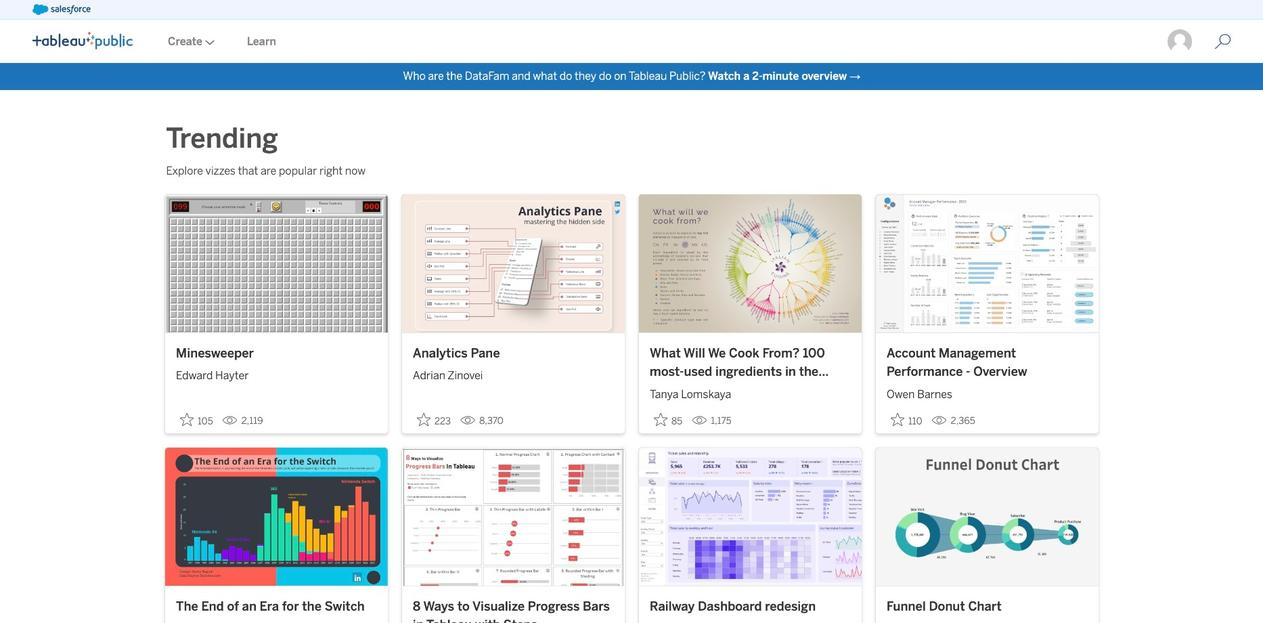 Task type: describe. For each thing, give the bounding box(es) containing it.
add favorite image for third add favorite button from right
[[417, 413, 431, 426]]

logo image
[[33, 32, 133, 49]]

4 add favorite button from the left
[[887, 409, 927, 431]]

2 add favorite button from the left
[[413, 409, 455, 431]]

gary.orlando image
[[1167, 28, 1194, 55]]

create image
[[202, 40, 215, 45]]

add favorite image for second add favorite button from right
[[654, 413, 668, 426]]



Task type: vqa. For each thing, say whether or not it's contained in the screenshot.
Recent Activity heading
no



Task type: locate. For each thing, give the bounding box(es) containing it.
go to search image
[[1199, 34, 1248, 50]]

trending heading
[[166, 120, 317, 157]]

1 add favorite button from the left
[[176, 409, 217, 431]]

3 add favorite button from the left
[[650, 409, 687, 431]]

1 horizontal spatial add favorite image
[[417, 413, 431, 426]]

add favorite image
[[180, 413, 194, 426], [417, 413, 431, 426], [654, 413, 668, 426]]

add favorite image for first add favorite button from the left
[[180, 413, 194, 426]]

salesforce logo image
[[33, 4, 91, 15]]

2 horizontal spatial add favorite image
[[654, 413, 668, 426]]

3 add favorite image from the left
[[654, 413, 668, 426]]

0 horizontal spatial add favorite image
[[180, 413, 194, 426]]

Add Favorite button
[[176, 409, 217, 431], [413, 409, 455, 431], [650, 409, 687, 431], [887, 409, 927, 431]]

1 add favorite image from the left
[[180, 413, 194, 426]]

2 add favorite image from the left
[[417, 413, 431, 426]]

add favorite image
[[891, 413, 905, 426]]

workbook thumbnail image
[[165, 194, 388, 333], [402, 194, 625, 333], [639, 194, 862, 333], [876, 194, 1099, 333], [165, 448, 388, 586], [402, 448, 625, 586], [639, 448, 862, 586], [876, 448, 1099, 586]]



